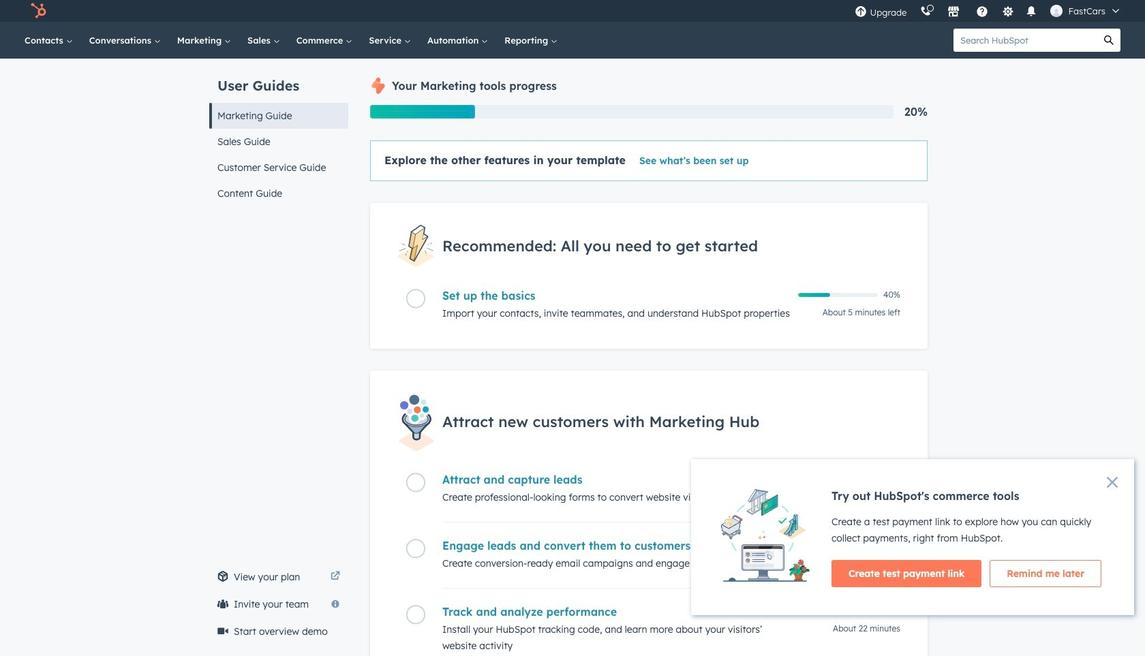 Task type: locate. For each thing, give the bounding box(es) containing it.
user guides element
[[209, 59, 348, 207]]

Search HubSpot search field
[[954, 29, 1098, 52]]

progress bar
[[370, 105, 475, 119]]

link opens in a new window image
[[331, 569, 340, 586], [331, 572, 340, 582]]

1 link opens in a new window image from the top
[[331, 569, 340, 586]]

menu
[[848, 0, 1129, 22]]



Task type: vqa. For each thing, say whether or not it's contained in the screenshot.
'Close' IMAGE
yes



Task type: describe. For each thing, give the bounding box(es) containing it.
christina overa image
[[1051, 5, 1063, 17]]

marketplaces image
[[948, 6, 960, 18]]

close image
[[1107, 477, 1118, 488]]

[object object] complete progress bar
[[798, 293, 830, 297]]

2 link opens in a new window image from the top
[[331, 572, 340, 582]]



